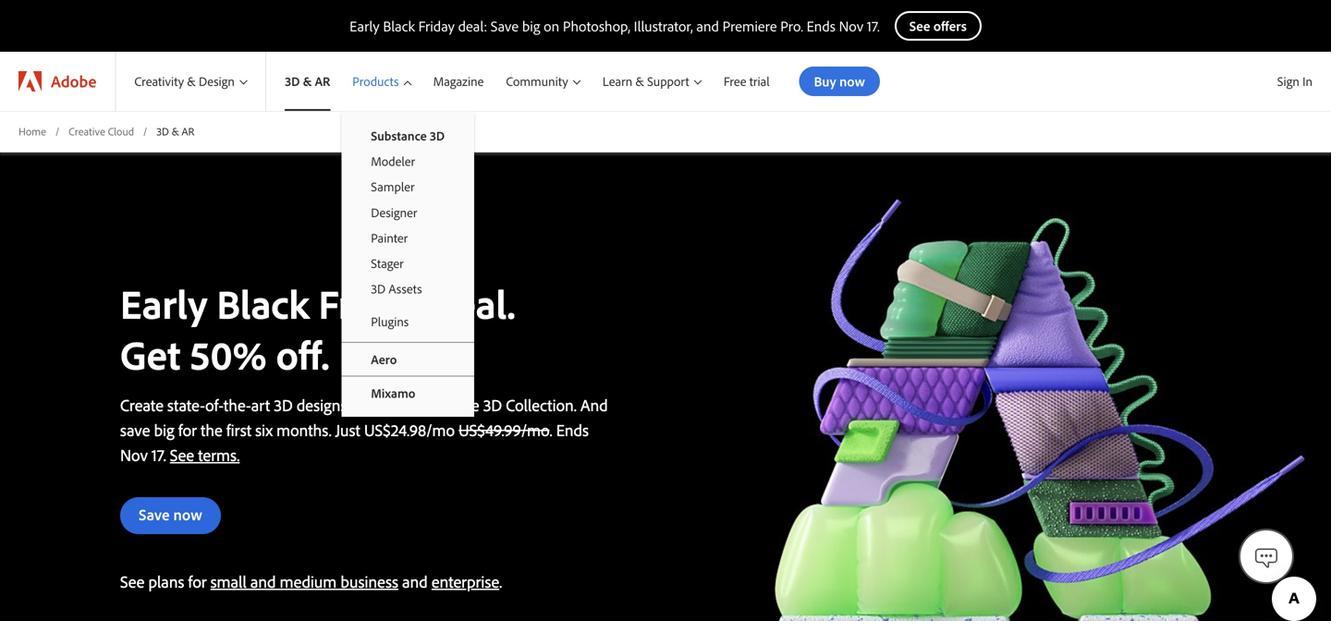 Task type: describe. For each thing, give the bounding box(es) containing it.
ends inside ​. ends nov 17.
[[556, 420, 589, 440]]

substance 3d
[[371, 128, 445, 144]]

designer link
[[342, 200, 475, 225]]

creative cloud
[[69, 124, 134, 138]]

creative cloud link
[[69, 124, 134, 139]]

3d left assets
[[371, 281, 386, 297]]

design
[[199, 73, 235, 89]]

products button
[[342, 52, 422, 111]]

free
[[724, 73, 747, 89]]

friday for deal.
[[319, 278, 424, 329]]

creative
[[69, 124, 105, 138]]

magazine link
[[422, 52, 495, 111]]

now
[[173, 505, 202, 525]]

plans
[[148, 571, 184, 592]]

deal:
[[458, 17, 487, 35]]

save
[[120, 420, 150, 440]]

small
[[211, 571, 247, 592]]

on
[[544, 17, 560, 35]]

plugins link
[[342, 309, 475, 343]]

1 horizontal spatial save
[[491, 17, 519, 35]]

deal.
[[433, 278, 516, 329]]

designs
[[297, 395, 347, 416]]

black for get
[[217, 278, 309, 329]]

early black friday deal: save big on photoshop, illustrator, and premiere pro. ends nov 17.
[[350, 17, 880, 35]]

big inside create state-of-the-art 3d designs with the substance 3d collection. and save big for the first six months. just
[[154, 420, 174, 440]]

0 horizontal spatial the
[[201, 420, 223, 440]]

3d inside 'link'
[[430, 128, 445, 144]]

3d assets link
[[342, 276, 475, 309]]

stager link
[[342, 251, 475, 276]]

create
[[120, 395, 164, 416]]

1 vertical spatial for
[[188, 571, 207, 592]]

adobe link
[[0, 52, 115, 111]]

with
[[351, 395, 381, 416]]

us$ 24 . 98 /mo us$ 49 . 99 /mo
[[364, 420, 550, 440]]

sampler
[[371, 179, 415, 195]]

small and medium business link
[[211, 571, 399, 592]]

sampler link
[[342, 174, 475, 200]]

​. ends nov 17.
[[120, 420, 589, 465]]

3d up 49
[[483, 395, 502, 416]]

in
[[1303, 73, 1313, 89]]

49
[[486, 420, 502, 440]]

save now link
[[120, 497, 221, 534]]

six
[[255, 420, 273, 440]]

creativity & design button
[[116, 52, 266, 111]]

support
[[647, 73, 690, 89]]

group containing substance 3d
[[342, 111, 475, 417]]

stager
[[371, 255, 404, 271]]

for inside create state-of-the-art 3d designs with the substance 3d collection. and save big for the first six months. just
[[178, 420, 197, 440]]

1 us$ from the left
[[364, 420, 391, 440]]

learn
[[603, 73, 633, 89]]

modeler link
[[342, 149, 475, 174]]

& for "3d & ar" link
[[303, 73, 312, 89]]

first
[[226, 420, 252, 440]]

nov inside ​. ends nov 17.
[[120, 445, 148, 465]]

mixamo link
[[342, 377, 475, 406]]

sign
[[1278, 73, 1300, 89]]

1 horizontal spatial big
[[522, 17, 541, 35]]

designer
[[371, 204, 417, 220]]

home link
[[18, 124, 46, 139]]

see for see terms.
[[170, 445, 194, 465]]

adobe
[[51, 71, 97, 92]]

0 vertical spatial nov
[[839, 17, 864, 35]]

substance 3d link
[[342, 123, 475, 149]]

mixamo
[[371, 385, 416, 401]]

see for see plans for small and medium business and enterprise .
[[120, 571, 145, 592]]

substance inside create state-of-the-art 3d designs with the substance 3d collection. and save big for the first six months. just
[[410, 395, 480, 416]]

learn & support
[[603, 73, 690, 89]]

50%
[[190, 329, 267, 380]]

assets
[[389, 281, 422, 297]]

& down creativity & design
[[172, 124, 179, 138]]

99
[[504, 420, 521, 440]]

2 horizontal spatial and
[[697, 17, 719, 35]]

1 horizontal spatial and
[[402, 571, 428, 592]]

terms.
[[198, 445, 240, 465]]

painter
[[371, 230, 408, 246]]

24
[[391, 420, 407, 440]]

photoshop,
[[563, 17, 631, 35]]

community
[[506, 73, 568, 89]]

and
[[581, 395, 608, 416]]

enterprise link
[[432, 571, 500, 592]]

& for learn & support popup button
[[636, 73, 645, 89]]

home
[[18, 124, 46, 138]]

cloud
[[108, 124, 134, 138]]

the-
[[224, 395, 251, 416]]

early black friday deal. get 50% off.
[[120, 278, 516, 380]]

free trial link
[[713, 52, 781, 111]]

regularly at us$49.99 per month per license element
[[459, 420, 550, 440]]

save now
[[139, 505, 202, 525]]



Task type: locate. For each thing, give the bounding box(es) containing it.
0 horizontal spatial nov
[[120, 445, 148, 465]]

1 vertical spatial substance
[[410, 395, 480, 416]]

friday inside early black friday deal. get 50% off.
[[319, 278, 424, 329]]

substance up "us$ 24 . 98 /mo us$ 49 . 99 /mo"
[[410, 395, 480, 416]]

/mo
[[427, 420, 455, 440], [521, 420, 550, 440]]

and
[[697, 17, 719, 35], [251, 571, 276, 592], [402, 571, 428, 592]]

the up 24
[[385, 395, 407, 416]]

1 vertical spatial black
[[217, 278, 309, 329]]

0 vertical spatial 3d & ar
[[285, 73, 330, 89]]

0 vertical spatial the
[[385, 395, 407, 416]]

sign in button
[[1274, 66, 1317, 97]]

1 vertical spatial ar
[[182, 124, 194, 138]]

big left on
[[522, 17, 541, 35]]

1 horizontal spatial us$
[[459, 420, 486, 440]]

early for early black friday deal. get 50% off.
[[120, 278, 207, 329]]

painter link
[[342, 225, 475, 251]]

plugins
[[371, 314, 409, 330]]

us$ left 99
[[459, 420, 486, 440]]

us$24.98 per month per license element
[[364, 420, 455, 440]]

& left products
[[303, 73, 312, 89]]

0 vertical spatial early
[[350, 17, 380, 35]]

& inside popup button
[[636, 73, 645, 89]]

​.
[[550, 420, 553, 440]]

0 vertical spatial ends
[[807, 17, 836, 35]]

1 vertical spatial 17.
[[152, 445, 166, 465]]

17. left see terms. in the left of the page
[[152, 445, 166, 465]]

early
[[350, 17, 380, 35], [120, 278, 207, 329]]

nov right "pro." at the right top of page
[[839, 17, 864, 35]]

see plans for small and medium business and enterprise .
[[120, 571, 502, 592]]

friday for deal:
[[419, 17, 455, 35]]

black for save
[[383, 17, 415, 35]]

substance inside 'link'
[[371, 128, 427, 144]]

ar inside "3d & ar" link
[[315, 73, 330, 89]]

ends right ​.
[[556, 420, 589, 440]]

2 /mo from the left
[[521, 420, 550, 440]]

early for early black friday deal: save big on photoshop, illustrator, and premiere pro. ends nov 17.
[[350, 17, 380, 35]]

1 vertical spatial see
[[120, 571, 145, 592]]

creativity
[[134, 73, 184, 89]]

see left plans
[[120, 571, 145, 592]]

ends
[[807, 17, 836, 35], [556, 420, 589, 440]]

enterprise
[[432, 571, 500, 592]]

3d right cloud
[[157, 124, 169, 138]]

creativity & design
[[134, 73, 235, 89]]

see terms. link
[[170, 445, 240, 465]]

of-
[[205, 395, 224, 416]]

0 vertical spatial 17.
[[867, 17, 880, 35]]

0 horizontal spatial 17.
[[152, 445, 166, 465]]

for
[[178, 420, 197, 440], [188, 571, 207, 592]]

off.
[[276, 329, 330, 380]]

3d & ar left products
[[285, 73, 330, 89]]

trial
[[750, 73, 770, 89]]

us$ down with
[[364, 420, 391, 440]]

3d & ar link
[[266, 52, 342, 111]]

0 horizontal spatial 3d & ar
[[157, 124, 194, 138]]

0 vertical spatial substance
[[371, 128, 427, 144]]

0 vertical spatial black
[[383, 17, 415, 35]]

1 vertical spatial 3d & ar
[[157, 124, 194, 138]]

save left now
[[139, 505, 170, 525]]

ends right "pro." at the right top of page
[[807, 17, 836, 35]]

business
[[341, 571, 399, 592]]

0 vertical spatial see
[[170, 445, 194, 465]]

98
[[409, 420, 427, 440]]

save
[[491, 17, 519, 35], [139, 505, 170, 525]]

3d up modeler "link"
[[430, 128, 445, 144]]

1 vertical spatial friday
[[319, 278, 424, 329]]

0 horizontal spatial us$
[[364, 420, 391, 440]]

friday
[[419, 17, 455, 35], [319, 278, 424, 329]]

3d assets
[[371, 281, 422, 297]]

see left "terms."
[[170, 445, 194, 465]]

0 horizontal spatial ends
[[556, 420, 589, 440]]

1 horizontal spatial the
[[385, 395, 407, 416]]

0 horizontal spatial and
[[251, 571, 276, 592]]

for down state-
[[178, 420, 197, 440]]

early inside early black friday deal. get 50% off.
[[120, 278, 207, 329]]

art
[[251, 395, 270, 416]]

0 horizontal spatial see
[[120, 571, 145, 592]]

1 /mo from the left
[[427, 420, 455, 440]]

0 horizontal spatial ar
[[182, 124, 194, 138]]

community button
[[495, 52, 592, 111]]

save right deal:
[[491, 17, 519, 35]]

ar down creativity & design dropdown button
[[182, 124, 194, 138]]

1 horizontal spatial see
[[170, 445, 194, 465]]

nov
[[839, 17, 864, 35], [120, 445, 148, 465]]

/mo right 24
[[427, 420, 455, 440]]

17.
[[867, 17, 880, 35], [152, 445, 166, 465]]

3d & ar down creativity & design
[[157, 124, 194, 138]]

nov down save
[[120, 445, 148, 465]]

1 horizontal spatial early
[[350, 17, 380, 35]]

the down of-
[[201, 420, 223, 440]]

1 horizontal spatial ar
[[315, 73, 330, 89]]

1 horizontal spatial /mo
[[521, 420, 550, 440]]

substance up modeler
[[371, 128, 427, 144]]

substance
[[371, 128, 427, 144], [410, 395, 480, 416]]

aero
[[371, 351, 397, 367]]

months.
[[277, 420, 332, 440]]

just
[[336, 420, 361, 440]]

1 vertical spatial early
[[120, 278, 207, 329]]

premiere
[[723, 17, 777, 35]]

1 vertical spatial nov
[[120, 445, 148, 465]]

1 vertical spatial big
[[154, 420, 174, 440]]

ar
[[315, 73, 330, 89], [182, 124, 194, 138]]

modeler
[[371, 153, 415, 169]]

3d right "art"
[[274, 395, 293, 416]]

aero link
[[342, 343, 475, 377]]

and right business
[[402, 571, 428, 592]]

1 vertical spatial ends
[[556, 420, 589, 440]]

illustrator,
[[634, 17, 693, 35]]

products
[[353, 73, 399, 89]]

&
[[187, 73, 196, 89], [303, 73, 312, 89], [636, 73, 645, 89], [172, 124, 179, 138]]

1 horizontal spatial 17.
[[867, 17, 880, 35]]

0 horizontal spatial save
[[139, 505, 170, 525]]

state-
[[167, 395, 205, 416]]

collection.
[[506, 395, 577, 416]]

0 horizontal spatial black
[[217, 278, 309, 329]]

0 vertical spatial friday
[[419, 17, 455, 35]]

black inside early black friday deal. get 50% off.
[[217, 278, 309, 329]]

& right learn
[[636, 73, 645, 89]]

ar left products
[[315, 73, 330, 89]]

0 vertical spatial big
[[522, 17, 541, 35]]

1 horizontal spatial 3d & ar
[[285, 73, 330, 89]]

3d right design
[[285, 73, 300, 89]]

and left the premiere
[[697, 17, 719, 35]]

big right save
[[154, 420, 174, 440]]

/mo down collection.
[[521, 420, 550, 440]]

free trial
[[724, 73, 770, 89]]

and right small
[[251, 571, 276, 592]]

.
[[407, 420, 409, 440], [502, 420, 504, 440], [500, 571, 502, 592]]

0 vertical spatial for
[[178, 420, 197, 440]]

1 vertical spatial save
[[139, 505, 170, 525]]

1 horizontal spatial ends
[[807, 17, 836, 35]]

black
[[383, 17, 415, 35], [217, 278, 309, 329]]

group
[[342, 111, 475, 417]]

create state-of-the-art 3d designs with the substance 3d collection. and save big for the first six months. just
[[120, 395, 608, 440]]

2 us$ from the left
[[459, 420, 486, 440]]

the
[[385, 395, 407, 416], [201, 420, 223, 440]]

learn & support button
[[592, 52, 713, 111]]

see
[[170, 445, 194, 465], [120, 571, 145, 592]]

17. inside ​. ends nov 17.
[[152, 445, 166, 465]]

pro.
[[781, 17, 804, 35]]

& inside dropdown button
[[187, 73, 196, 89]]

0 vertical spatial ar
[[315, 73, 330, 89]]

1 horizontal spatial nov
[[839, 17, 864, 35]]

& for creativity & design dropdown button
[[187, 73, 196, 89]]

0 horizontal spatial /mo
[[427, 420, 455, 440]]

0 vertical spatial save
[[491, 17, 519, 35]]

17. right "pro." at the right top of page
[[867, 17, 880, 35]]

& left design
[[187, 73, 196, 89]]

medium
[[280, 571, 337, 592]]

1 vertical spatial the
[[201, 420, 223, 440]]

see terms.
[[170, 445, 240, 465]]

1 horizontal spatial black
[[383, 17, 415, 35]]

magazine
[[433, 73, 484, 89]]

sign in
[[1278, 73, 1313, 89]]

0 horizontal spatial big
[[154, 420, 174, 440]]

0 horizontal spatial early
[[120, 278, 207, 329]]

for right plans
[[188, 571, 207, 592]]

get
[[120, 329, 181, 380]]

3d
[[285, 73, 300, 89], [157, 124, 169, 138], [430, 128, 445, 144], [371, 281, 386, 297], [274, 395, 293, 416], [483, 395, 502, 416]]



Task type: vqa. For each thing, say whether or not it's contained in the screenshot.
the Aero
yes



